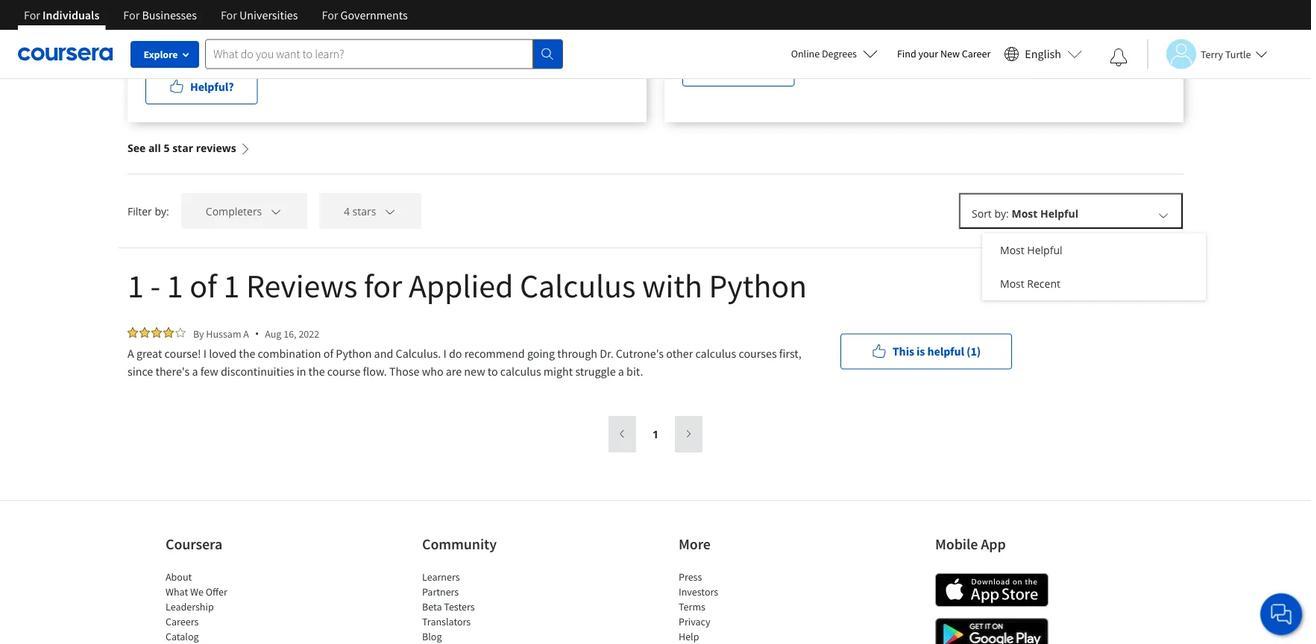 Task type: locate. For each thing, give the bounding box(es) containing it.
translators link
[[422, 616, 471, 629]]

the right in
[[309, 364, 325, 379]]

filter
[[128, 204, 152, 218]]

about
[[166, 571, 192, 584]]

for
[[364, 265, 402, 306]]

0 horizontal spatial the
[[239, 346, 255, 361]]

1 horizontal spatial by:
[[995, 207, 1009, 221]]

blog link
[[422, 630, 442, 644]]

privacy link
[[679, 616, 711, 629]]

1 horizontal spatial the
[[309, 364, 325, 379]]

python inside a great course! i loved the combination of python and calculus. i do recommend going through dr. cutrone's other calculus courses first, since there's a few discontinuities in the course flow. those who are new to calculus might struggle a bit.
[[336, 346, 372, 361]]

privacy
[[679, 616, 711, 629]]

1 horizontal spatial a
[[145, 22, 152, 37]]

0 horizontal spatial list
[[166, 570, 292, 645]]

2 horizontal spatial list
[[679, 570, 806, 645]]

list containing about
[[166, 570, 292, 645]]

to inside a great course! i loved the combination of python and calculus. i do recommend going through dr. cutrone's other calculus courses first, since there's a few discontinuities in the course flow. those who are new to calculus might struggle a bit.
[[488, 364, 498, 379]]

is right this
[[917, 344, 925, 359]]

we
[[190, 586, 204, 599]]

online degrees button
[[779, 37, 890, 70]]

by: right "sort" on the right top of the page
[[995, 207, 1009, 221]]

filled star image
[[157, 4, 168, 14], [169, 4, 180, 14], [181, 4, 192, 14], [193, 4, 204, 14], [128, 328, 138, 338], [163, 328, 174, 338]]

this is helpful (1)
[[893, 344, 981, 359]]

0 vertical spatial python
[[737, 22, 773, 37]]

discontinuities
[[221, 364, 294, 379]]

-
[[150, 265, 160, 306]]

most recent
[[1001, 277, 1061, 291]]

through
[[558, 346, 598, 361]]

by: for filter
[[155, 204, 169, 218]]

with left an at top left
[[324, 22, 346, 37]]

to down recommend
[[488, 364, 498, 379]]

is up degrees
[[829, 22, 837, 37]]

1 right -
[[167, 265, 183, 306]]

for
[[24, 7, 40, 22], [123, 7, 140, 22], [221, 7, 237, 22], [322, 7, 338, 22]]

i left do
[[444, 346, 447, 361]]

3 list from the left
[[679, 570, 806, 645]]

reviews
[[246, 265, 358, 306]]

lot.
[[981, 22, 997, 37]]

learners
[[422, 571, 460, 584]]

calculus down going
[[501, 364, 541, 379]]

recommend
[[465, 346, 525, 361]]

by: right filter
[[155, 204, 169, 218]]

a for reintroduction
[[145, 22, 152, 37]]

turtle
[[1226, 47, 1252, 61]]

terry turtle
[[1201, 47, 1252, 61]]

1 horizontal spatial of
[[324, 346, 334, 361]]

python left &
[[737, 22, 773, 37]]

list for more
[[679, 570, 806, 645]]

to left solve
[[527, 22, 537, 37]]

individuals
[[43, 7, 99, 22]]

a inside a relaxed reintroduction to calculus with an approachable way to use sympy to solve calculus problems.
[[145, 22, 152, 37]]

learners link
[[422, 571, 460, 584]]

0 horizontal spatial a
[[128, 346, 134, 361]]

governments
[[341, 7, 408, 22]]

the up discontinuities
[[239, 346, 255, 361]]

show notifications image
[[1110, 48, 1128, 66]]

most helpful menu item
[[983, 234, 1206, 267]]

most left recent
[[1001, 277, 1025, 291]]

1 horizontal spatial with
[[642, 265, 703, 306]]

help link
[[679, 630, 699, 644]]

list for coursera
[[166, 570, 292, 645]]

python
[[737, 22, 773, 37], [709, 265, 807, 306], [336, 346, 372, 361]]

list
[[166, 570, 292, 645], [422, 570, 549, 645], [679, 570, 806, 645]]

i
[[926, 22, 929, 37], [204, 346, 207, 361], [444, 346, 447, 361]]

python up course at the bottom left of page
[[336, 346, 372, 361]]

online
[[791, 47, 820, 60]]

1 vertical spatial python
[[709, 265, 807, 306]]

careers link
[[166, 616, 199, 629]]

0 vertical spatial a
[[145, 22, 152, 37]]

i left loved
[[204, 346, 207, 361]]

relaxed
[[154, 22, 191, 37]]

0 horizontal spatial by:
[[155, 204, 169, 218]]

find your new career link
[[890, 45, 999, 63]]

for left businesses at left
[[123, 7, 140, 22]]

0 horizontal spatial calculus
[[520, 265, 636, 306]]

investors
[[679, 586, 719, 599]]

a left 'great'
[[128, 346, 134, 361]]

1 horizontal spatial calculus
[[785, 22, 827, 37]]

feature.
[[886, 22, 924, 37]]

special
[[848, 22, 883, 37]]

1 left -
[[128, 265, 144, 306]]

most for recent
[[1001, 277, 1025, 291]]

3 for from the left
[[221, 7, 237, 22]]

2 vertical spatial most
[[1001, 277, 1025, 291]]

0 vertical spatial is
[[829, 22, 837, 37]]

1 vertical spatial a
[[243, 327, 249, 341]]

calculus left an at top left
[[281, 22, 322, 37]]

an
[[349, 22, 361, 37]]

star
[[172, 141, 193, 155]]

1 vertical spatial is
[[917, 344, 925, 359]]

2 horizontal spatial of
[[724, 22, 734, 37]]

chevron down image
[[383, 205, 397, 218], [1157, 208, 1171, 222]]

calculus
[[785, 22, 827, 37], [520, 265, 636, 306]]

course!
[[165, 346, 201, 361]]

for for businesses
[[123, 7, 140, 22]]

of
[[724, 22, 734, 37], [190, 265, 217, 306], [324, 346, 334, 361]]

0 vertical spatial with
[[324, 22, 346, 37]]

for for universities
[[221, 7, 237, 22]]

None search field
[[205, 39, 563, 69]]

since
[[128, 364, 153, 379]]

0 horizontal spatial is
[[829, 22, 837, 37]]

explore button
[[131, 41, 199, 68]]

by: for sort
[[995, 207, 1009, 221]]

to left use
[[457, 22, 468, 37]]

2 horizontal spatial i
[[926, 22, 929, 37]]

partners
[[422, 586, 459, 599]]

few
[[200, 364, 218, 379]]

1 for from the left
[[24, 7, 40, 22]]

of right mix
[[724, 22, 734, 37]]

of inside a great course! i loved the combination of python and calculus. i do recommend going through dr. cutrone's other calculus courses first, since there's a few discontinuities in the course flow. those who are new to calculus might struggle a bit.
[[324, 346, 334, 361]]

explore
[[144, 48, 178, 61]]

to
[[268, 22, 279, 37], [457, 22, 468, 37], [527, 22, 537, 37], [488, 364, 498, 379]]

for left universities
[[221, 7, 237, 22]]

0 vertical spatial of
[[724, 22, 734, 37]]

0 horizontal spatial chevron down image
[[383, 205, 397, 218]]

all
[[148, 141, 161, 155]]

english
[[1025, 47, 1062, 62]]

4 for from the left
[[322, 7, 338, 22]]

0 horizontal spatial of
[[190, 265, 217, 306]]

your
[[919, 47, 939, 60]]

helpful up most helpful in the top right of the page
[[1041, 207, 1079, 221]]

most up most helpful in the top right of the page
[[1012, 207, 1038, 221]]

list containing press
[[679, 570, 806, 645]]

aug
[[265, 327, 282, 341]]

for left an at top left
[[322, 7, 338, 22]]

0 horizontal spatial i
[[204, 346, 207, 361]]

2 list from the left
[[422, 570, 549, 645]]

1 vertical spatial helpful
[[1028, 243, 1063, 257]]

a relaxed reintroduction to calculus with an approachable way to use sympy to solve calculus problems.
[[145, 22, 608, 55]]

0 vertical spatial helpful
[[1041, 207, 1079, 221]]

most
[[1012, 207, 1038, 221], [1001, 243, 1025, 257], [1001, 277, 1025, 291]]

1 horizontal spatial list
[[422, 570, 549, 645]]

the mix of python & calculus is a special feature. i learned a lot.
[[683, 22, 997, 37]]

a for course!
[[128, 346, 134, 361]]

2 vertical spatial a
[[128, 346, 134, 361]]

menu
[[983, 234, 1206, 301]]

2 vertical spatial of
[[324, 346, 334, 361]]

a left relaxed
[[145, 22, 152, 37]]

calculus right other
[[696, 346, 737, 361]]

coursera
[[166, 535, 222, 554]]

calculus up online on the top of page
[[785, 22, 827, 37]]

1 list from the left
[[166, 570, 292, 645]]

2 for from the left
[[123, 7, 140, 22]]

0 horizontal spatial with
[[324, 22, 346, 37]]

by
[[193, 327, 204, 341]]

a left the •
[[243, 327, 249, 341]]

of up course at the bottom left of page
[[324, 346, 334, 361]]

calculus right solve
[[568, 22, 608, 37]]

list containing learners
[[422, 570, 549, 645]]

calculus up through in the left of the page
[[520, 265, 636, 306]]

with up other
[[642, 265, 703, 306]]

helpful inside menu item
[[1028, 243, 1063, 257]]

completers button
[[181, 193, 307, 229]]

1 horizontal spatial is
[[917, 344, 925, 359]]

get it on google play image
[[936, 619, 1049, 645]]

1 vertical spatial with
[[642, 265, 703, 306]]

most up most recent
[[1001, 243, 1025, 257]]

helpful up recent
[[1028, 243, 1063, 257]]

of right -
[[190, 265, 217, 306]]

a
[[840, 22, 846, 37], [972, 22, 978, 37], [192, 364, 198, 379], [618, 364, 624, 379]]

a great course! i loved the combination of python and calculus. i do recommend going through dr. cutrone's other calculus courses first, since there's a few discontinuities in the course flow. those who are new to calculus might struggle a bit.
[[128, 346, 804, 379]]

4 stars
[[344, 204, 376, 219]]

0 vertical spatial the
[[239, 346, 255, 361]]

in
[[297, 364, 306, 379]]

mobile
[[936, 535, 978, 554]]

hussam
[[206, 327, 241, 341]]

stars
[[353, 204, 376, 219]]

i left learned
[[926, 22, 929, 37]]

a
[[145, 22, 152, 37], [243, 327, 249, 341], [128, 346, 134, 361]]

other
[[666, 346, 693, 361]]

chevron right image
[[683, 428, 695, 441]]

2 horizontal spatial a
[[243, 327, 249, 341]]

a inside a great course! i loved the combination of python and calculus. i do recommend going through dr. cutrone's other calculus courses first, since there's a few discontinuities in the course flow. those who are new to calculus might struggle a bit.
[[128, 346, 134, 361]]

for left "individuals"
[[24, 7, 40, 22]]

2 vertical spatial python
[[336, 346, 372, 361]]

python up 'courses'
[[709, 265, 807, 306]]

1 vertical spatial most
[[1001, 243, 1025, 257]]

degrees
[[822, 47, 857, 60]]

for for governments
[[322, 7, 338, 22]]

about what we offer leadership careers catalog
[[166, 571, 227, 644]]

0 vertical spatial calculus
[[785, 22, 827, 37]]

filled star image
[[145, 4, 156, 14], [140, 328, 150, 338], [151, 328, 162, 338]]

this is helpful (1) button
[[841, 334, 1012, 370]]

leadership link
[[166, 601, 214, 614]]

for universities
[[221, 7, 298, 22]]



Task type: describe. For each thing, give the bounding box(es) containing it.
careers
[[166, 616, 199, 629]]

calculus.
[[396, 346, 441, 361]]

most for helpful
[[1001, 243, 1025, 257]]

for for individuals
[[24, 7, 40, 22]]

is inside button
[[917, 344, 925, 359]]

this
[[893, 344, 915, 359]]

download on the app store image
[[936, 574, 1049, 607]]

coursera image
[[18, 42, 113, 66]]

1 vertical spatial the
[[309, 364, 325, 379]]

dr.
[[600, 346, 614, 361]]

new
[[941, 47, 960, 60]]

2022
[[299, 327, 320, 341]]

helpful
[[928, 344, 965, 359]]

for individuals
[[24, 7, 99, 22]]

leadership
[[166, 601, 214, 614]]

list for community
[[422, 570, 549, 645]]

mobile app
[[936, 535, 1006, 554]]

problems.
[[145, 40, 196, 55]]

catalog
[[166, 630, 199, 644]]

solve
[[539, 22, 565, 37]]

universities
[[240, 7, 298, 22]]

0 vertical spatial most
[[1012, 207, 1038, 221]]

combination
[[258, 346, 321, 361]]

reintroduction
[[193, 22, 266, 37]]

find your new career
[[898, 47, 991, 60]]

first,
[[780, 346, 802, 361]]

what
[[166, 586, 188, 599]]

with inside a relaxed reintroduction to calculus with an approachable way to use sympy to solve calculus problems.
[[324, 22, 346, 37]]

chat with us image
[[1270, 603, 1294, 627]]

beta testers link
[[422, 601, 475, 614]]

banner navigation
[[12, 0, 420, 41]]

1 vertical spatial of
[[190, 265, 217, 306]]

for businesses
[[123, 7, 197, 22]]

helpful? button
[[145, 69, 258, 104]]

a left "bit."
[[618, 364, 624, 379]]

press link
[[679, 571, 702, 584]]

applied
[[409, 265, 514, 306]]

star image
[[175, 328, 186, 338]]

What do you want to learn? text field
[[205, 39, 533, 69]]

bit.
[[627, 364, 643, 379]]

5
[[164, 141, 170, 155]]

see
[[128, 141, 146, 155]]

english button
[[999, 30, 1089, 78]]

a inside by hussam a • aug 16, 2022
[[243, 327, 249, 341]]

terry turtle button
[[1147, 39, 1268, 69]]

loved
[[209, 346, 237, 361]]

course
[[327, 364, 361, 379]]

reviews
[[196, 141, 236, 155]]

learned
[[932, 22, 970, 37]]

might
[[544, 364, 573, 379]]

way
[[435, 22, 455, 37]]

recent
[[1028, 277, 1061, 291]]

1 up hussam on the left bottom of the page
[[223, 265, 240, 306]]

most recent menu item
[[983, 267, 1206, 301]]

chevron down image inside 4 stars button
[[383, 205, 397, 218]]

4
[[344, 204, 350, 219]]

terry
[[1201, 47, 1224, 61]]

(1)
[[967, 344, 981, 359]]

chevron left image
[[617, 428, 628, 441]]

1 - 1 of 1 reviews for applied calculus with python
[[128, 265, 807, 306]]

to right reintroduction at the left of the page
[[268, 22, 279, 37]]

1 right chevron left image
[[653, 427, 659, 441]]

filter by:
[[128, 204, 169, 218]]

more
[[679, 535, 711, 554]]

cutrone's
[[616, 346, 664, 361]]

by hussam a • aug 16, 2022
[[193, 327, 320, 341]]

courses
[[739, 346, 777, 361]]

a left special
[[840, 22, 846, 37]]

1 horizontal spatial chevron down image
[[1157, 208, 1171, 222]]

there's
[[156, 364, 190, 379]]

great
[[136, 346, 162, 361]]

who
[[422, 364, 444, 379]]

testers
[[444, 601, 475, 614]]

a left the 'few' at the bottom
[[192, 364, 198, 379]]

for governments
[[322, 7, 408, 22]]

1 horizontal spatial i
[[444, 346, 447, 361]]

businesses
[[142, 7, 197, 22]]

1 vertical spatial calculus
[[520, 265, 636, 306]]

chevron down image
[[269, 205, 283, 218]]

flow.
[[363, 364, 387, 379]]

app
[[981, 535, 1006, 554]]

see all 5 star reviews button
[[128, 122, 251, 174]]

menu containing most helpful
[[983, 234, 1206, 301]]

are
[[446, 364, 462, 379]]

do
[[449, 346, 462, 361]]

press
[[679, 571, 702, 584]]

help
[[679, 630, 699, 644]]

press investors terms privacy help
[[679, 571, 719, 644]]

•
[[255, 327, 259, 341]]

struggle
[[576, 364, 616, 379]]

new
[[464, 364, 485, 379]]

a left lot.
[[972, 22, 978, 37]]

and
[[374, 346, 393, 361]]

going
[[527, 346, 555, 361]]

beta
[[422, 601, 442, 614]]

partners link
[[422, 586, 459, 599]]

see all 5 star reviews
[[128, 141, 236, 155]]

4 stars button
[[319, 193, 421, 229]]



Task type: vqa. For each thing, say whether or not it's contained in the screenshot.
'and' on the left bottom of page
yes



